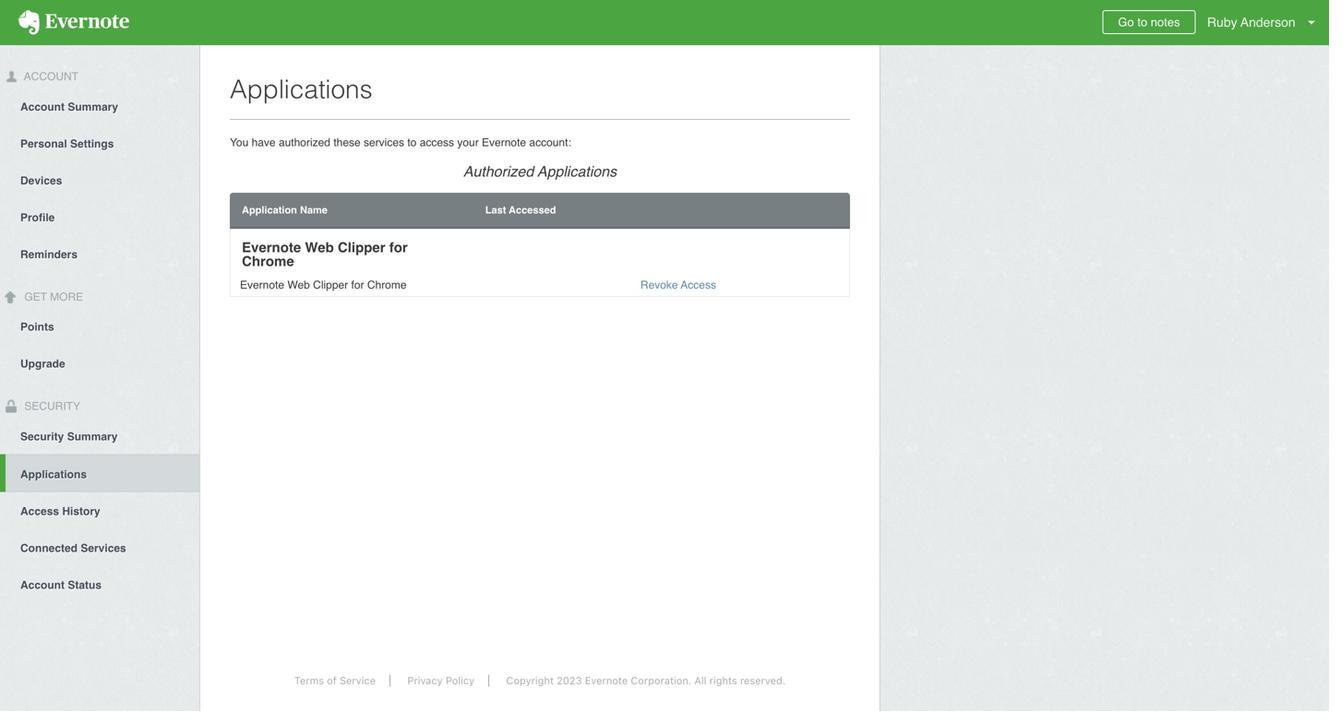 Task type: describe. For each thing, give the bounding box(es) containing it.
you
[[230, 136, 249, 149]]

account for account
[[21, 70, 79, 83]]

chrome inside evernote web clipper for chrome
[[242, 253, 294, 270]]

connected
[[20, 542, 78, 555]]

get more
[[21, 291, 83, 304]]

corporation.
[[631, 675, 692, 687]]

summary for security summary
[[67, 431, 118, 444]]

privacy policy
[[408, 675, 475, 687]]

0 vertical spatial to
[[1138, 15, 1148, 29]]

authorized applications
[[463, 163, 617, 180]]

applications link
[[6, 455, 199, 493]]

personal settings link
[[0, 124, 199, 161]]

account status
[[20, 579, 102, 592]]

go to notes
[[1119, 15, 1181, 29]]

name
[[300, 205, 328, 216]]

accessed
[[509, 205, 556, 216]]

1 vertical spatial clipper
[[313, 279, 348, 292]]

devices
[[20, 174, 62, 187]]

terms of service
[[294, 675, 376, 687]]

account:
[[529, 136, 571, 149]]

services
[[81, 542, 126, 555]]

ruby anderson
[[1208, 15, 1296, 30]]

evernote link
[[0, 0, 148, 45]]

2 vertical spatial applications
[[20, 469, 87, 481]]

connected services link
[[0, 529, 199, 566]]

points
[[20, 321, 54, 334]]

anderson
[[1241, 15, 1296, 30]]

copyright
[[506, 675, 554, 687]]

devices link
[[0, 161, 199, 198]]

revoke access
[[641, 279, 716, 292]]

account summary link
[[0, 88, 199, 124]]

account for account summary
[[20, 100, 65, 113]]

application
[[242, 205, 297, 216]]

authorized
[[279, 136, 331, 149]]

your
[[457, 136, 479, 149]]

account for account status
[[20, 579, 65, 592]]

0 horizontal spatial to
[[408, 136, 417, 149]]

profile link
[[0, 198, 199, 235]]

go
[[1119, 15, 1135, 29]]

services
[[364, 136, 404, 149]]

account status link
[[0, 566, 199, 603]]

1 vertical spatial applications
[[538, 163, 617, 180]]

service
[[340, 675, 376, 687]]

all
[[695, 675, 707, 687]]

revoke
[[641, 279, 678, 292]]

you have authorized these services to access your evernote account:
[[230, 136, 571, 149]]

1 vertical spatial access
[[20, 505, 59, 518]]

1 vertical spatial web
[[287, 279, 310, 292]]

security for security
[[21, 400, 80, 413]]

connected services
[[20, 542, 126, 555]]



Task type: locate. For each thing, give the bounding box(es) containing it.
reminders
[[20, 248, 78, 261]]

0 vertical spatial chrome
[[242, 253, 294, 270]]

0 vertical spatial clipper
[[338, 240, 386, 256]]

0 vertical spatial web
[[305, 240, 334, 256]]

0 vertical spatial applications
[[230, 75, 373, 104]]

1 vertical spatial security
[[20, 431, 64, 444]]

personal settings
[[20, 137, 114, 150]]

1 vertical spatial summary
[[67, 431, 118, 444]]

2023
[[557, 675, 582, 687]]

have
[[252, 136, 276, 149]]

reminders link
[[0, 235, 199, 272]]

1 horizontal spatial for
[[389, 240, 408, 256]]

authorized
[[463, 163, 534, 180]]

0 vertical spatial security
[[21, 400, 80, 413]]

applications down account:
[[538, 163, 617, 180]]

1 horizontal spatial chrome
[[367, 279, 407, 292]]

upgrade link
[[0, 345, 199, 382]]

1 vertical spatial evernote web clipper for chrome
[[240, 279, 407, 292]]

access up connected on the bottom left
[[20, 505, 59, 518]]

clipper inside evernote web clipper for chrome
[[338, 240, 386, 256]]

revoke access link
[[641, 279, 716, 292]]

1 vertical spatial to
[[408, 136, 417, 149]]

account inside account status link
[[20, 579, 65, 592]]

account inside account summary "link"
[[20, 100, 65, 113]]

0 horizontal spatial for
[[351, 279, 364, 292]]

web
[[305, 240, 334, 256], [287, 279, 310, 292]]

of
[[327, 675, 337, 687]]

account summary
[[20, 100, 118, 113]]

copyright 2023 evernote corporation. all rights reserved.
[[506, 675, 786, 687]]

history
[[62, 505, 100, 518]]

1 horizontal spatial to
[[1138, 15, 1148, 29]]

to
[[1138, 15, 1148, 29], [408, 136, 417, 149]]

summary up personal settings link
[[68, 100, 118, 113]]

0 vertical spatial for
[[389, 240, 408, 256]]

points link
[[0, 308, 199, 345]]

applications
[[230, 75, 373, 104], [538, 163, 617, 180], [20, 469, 87, 481]]

0 vertical spatial summary
[[68, 100, 118, 113]]

web down "application name"
[[287, 279, 310, 292]]

summary inside "link"
[[68, 100, 118, 113]]

ruby
[[1208, 15, 1238, 30]]

evernote image
[[0, 10, 148, 35]]

rights
[[710, 675, 738, 687]]

status
[[68, 579, 102, 592]]

chrome
[[242, 253, 294, 270], [367, 279, 407, 292]]

get
[[24, 291, 47, 304]]

account down connected on the bottom left
[[20, 579, 65, 592]]

to right go
[[1138, 15, 1148, 29]]

settings
[[70, 137, 114, 150]]

more
[[50, 291, 83, 304]]

application name
[[242, 205, 328, 216]]

summary
[[68, 100, 118, 113], [67, 431, 118, 444]]

summary up the applications link at the bottom left of page
[[67, 431, 118, 444]]

terms
[[294, 675, 324, 687]]

security up the applications link at the bottom left of page
[[20, 431, 64, 444]]

evernote web clipper for chrome
[[242, 240, 408, 270], [240, 279, 407, 292]]

0 vertical spatial access
[[681, 279, 716, 292]]

summary for account summary
[[68, 100, 118, 113]]

go to notes link
[[1103, 10, 1196, 34]]

ruby anderson link
[[1203, 0, 1330, 45]]

security summary
[[20, 431, 118, 444]]

access
[[681, 279, 716, 292], [20, 505, 59, 518]]

1 vertical spatial chrome
[[367, 279, 407, 292]]

security up security summary
[[21, 400, 80, 413]]

1 horizontal spatial applications
[[230, 75, 373, 104]]

access history
[[20, 505, 100, 518]]

last accessed
[[485, 205, 556, 216]]

1 horizontal spatial access
[[681, 279, 716, 292]]

0 horizontal spatial applications
[[20, 469, 87, 481]]

reserved.
[[740, 675, 786, 687]]

privacy policy link
[[394, 675, 490, 687]]

notes
[[1151, 15, 1181, 29]]

personal
[[20, 137, 67, 150]]

1 vertical spatial account
[[20, 100, 65, 113]]

terms of service link
[[281, 675, 391, 687]]

1 vertical spatial for
[[351, 279, 364, 292]]

last
[[485, 205, 506, 216]]

security summary link
[[0, 418, 199, 455]]

applications up authorized
[[230, 75, 373, 104]]

these
[[334, 136, 361, 149]]

0 vertical spatial evernote web clipper for chrome
[[242, 240, 408, 270]]

upgrade
[[20, 358, 65, 371]]

2 horizontal spatial applications
[[538, 163, 617, 180]]

for inside evernote web clipper for chrome
[[389, 240, 408, 256]]

access
[[420, 136, 454, 149]]

account
[[21, 70, 79, 83], [20, 100, 65, 113], [20, 579, 65, 592]]

0 horizontal spatial access
[[20, 505, 59, 518]]

web down the name
[[305, 240, 334, 256]]

0 horizontal spatial chrome
[[242, 253, 294, 270]]

evernote
[[482, 136, 526, 149], [242, 240, 301, 256], [240, 279, 284, 292], [585, 675, 628, 687]]

access history link
[[0, 493, 199, 529]]

policy
[[446, 675, 475, 687]]

clipper
[[338, 240, 386, 256], [313, 279, 348, 292]]

privacy
[[408, 675, 443, 687]]

0 vertical spatial account
[[21, 70, 79, 83]]

security
[[21, 400, 80, 413], [20, 431, 64, 444]]

to left access
[[408, 136, 417, 149]]

account up account summary
[[21, 70, 79, 83]]

security for security summary
[[20, 431, 64, 444]]

access right revoke
[[681, 279, 716, 292]]

account up the 'personal' at the top of page
[[20, 100, 65, 113]]

profile
[[20, 211, 55, 224]]

2 vertical spatial account
[[20, 579, 65, 592]]

applications up access history
[[20, 469, 87, 481]]

for
[[389, 240, 408, 256], [351, 279, 364, 292]]



Task type: vqa. For each thing, say whether or not it's contained in the screenshot.
Connected
yes



